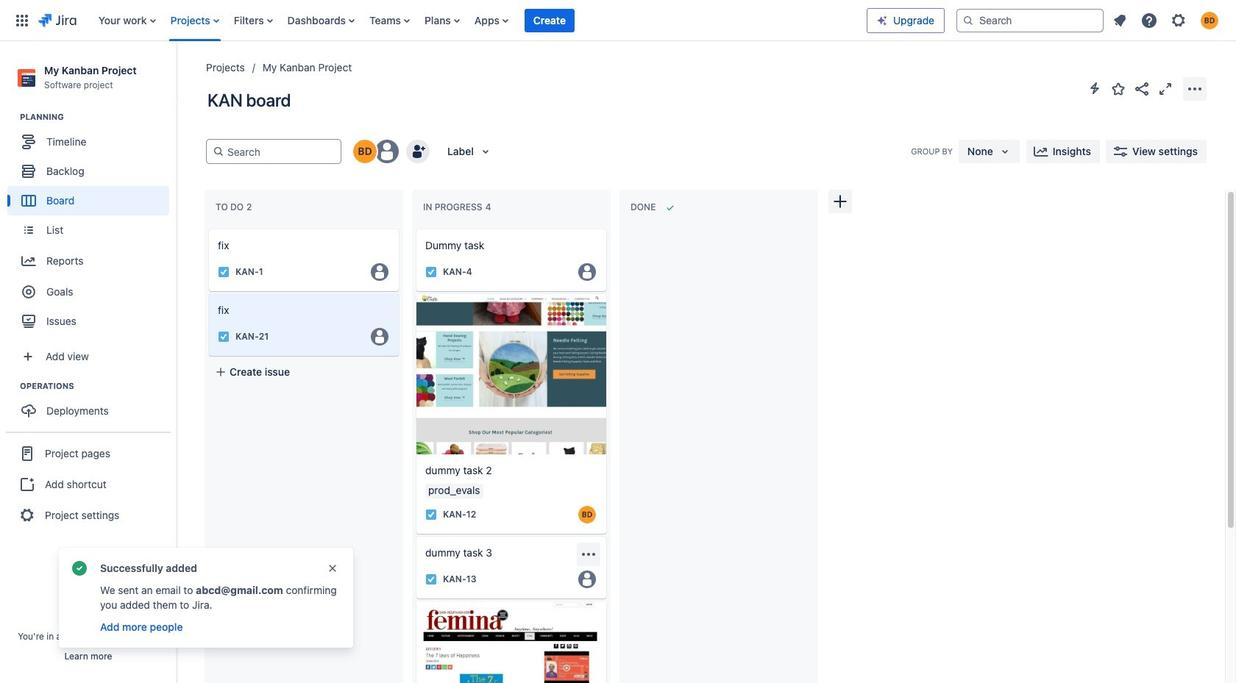 Task type: describe. For each thing, give the bounding box(es) containing it.
heading for operations image at the left bottom of page
[[20, 381, 176, 392]]

2 vertical spatial group
[[6, 432, 171, 537]]

success image
[[71, 560, 88, 578]]

task image for in progress element
[[425, 266, 437, 278]]

your profile and settings image
[[1201, 11, 1219, 29]]

star kan board image
[[1110, 80, 1127, 97]]

1 task image from the top
[[425, 509, 437, 521]]

in progress element
[[423, 202, 494, 213]]

settings image
[[1170, 11, 1188, 29]]

create column image
[[831, 193, 849, 210]]

view settings image
[[1112, 143, 1130, 160]]

search image
[[962, 14, 974, 26]]

more actions image
[[1186, 80, 1204, 97]]

dismiss image
[[327, 563, 338, 575]]

goal image
[[22, 286, 35, 299]]

operations image
[[2, 378, 20, 395]]

automations menu button icon image
[[1086, 79, 1104, 97]]

0 horizontal spatial list
[[91, 0, 867, 41]]

primary element
[[9, 0, 867, 41]]



Task type: locate. For each thing, give the bounding box(es) containing it.
task image for to do element
[[218, 266, 230, 278]]

planning image
[[2, 108, 20, 126]]

0 vertical spatial group
[[7, 111, 176, 341]]

group
[[7, 111, 176, 341], [7, 381, 176, 431], [6, 432, 171, 537]]

sidebar element
[[0, 41, 177, 684]]

notifications image
[[1111, 11, 1129, 29]]

None search field
[[957, 8, 1104, 32]]

help image
[[1141, 11, 1158, 29]]

heading
[[20, 111, 176, 123], [20, 381, 176, 392]]

create issue image
[[199, 219, 216, 237], [406, 219, 424, 237], [199, 284, 216, 302], [406, 591, 424, 609]]

group for planning icon at the left top of page
[[7, 111, 176, 341]]

sidebar navigation image
[[160, 59, 193, 88]]

more actions for kan-13 dummy task 3 image
[[580, 546, 598, 563]]

group for operations image at the left bottom of page
[[7, 381, 176, 431]]

Search text field
[[224, 140, 335, 163]]

create issue image
[[406, 527, 424, 544]]

list
[[91, 0, 867, 41], [1107, 7, 1227, 33]]

1 horizontal spatial list
[[1107, 7, 1227, 33]]

jira image
[[38, 11, 76, 29], [38, 11, 76, 29]]

1 vertical spatial heading
[[20, 381, 176, 392]]

add people image
[[409, 143, 427, 160]]

appswitcher icon image
[[13, 11, 31, 29]]

1 heading from the top
[[20, 111, 176, 123]]

task image
[[425, 509, 437, 521], [425, 574, 437, 585]]

0 vertical spatial task image
[[425, 509, 437, 521]]

1 vertical spatial group
[[7, 381, 176, 431]]

to do element
[[216, 202, 255, 213]]

list item
[[525, 0, 575, 41]]

2 task image from the top
[[425, 574, 437, 585]]

1 vertical spatial task image
[[425, 574, 437, 585]]

0 vertical spatial heading
[[20, 111, 176, 123]]

task image
[[218, 266, 230, 278], [425, 266, 437, 278], [218, 331, 230, 343]]

heading for planning icon at the left top of page
[[20, 111, 176, 123]]

enter full screen image
[[1157, 80, 1174, 97]]

banner
[[0, 0, 1236, 41]]

2 heading from the top
[[20, 381, 176, 392]]

Search field
[[957, 8, 1104, 32]]



Task type: vqa. For each thing, say whether or not it's contained in the screenshot.
SIDEBAR NAVIGATION Image
yes



